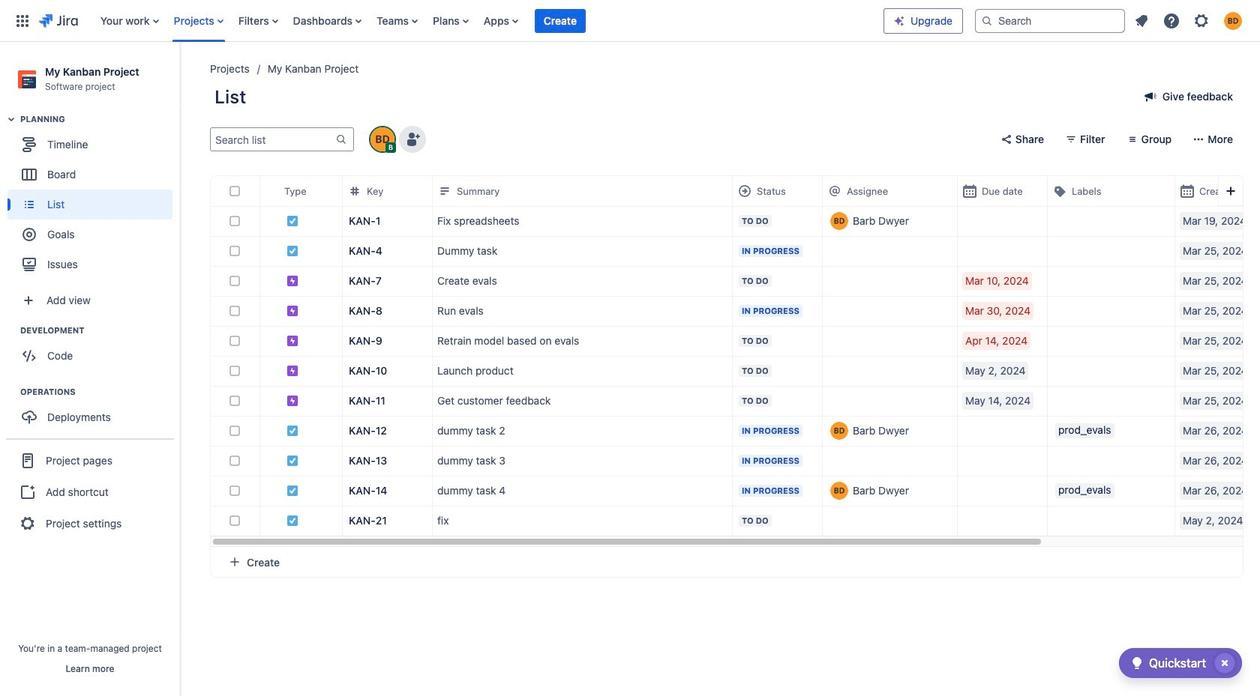 Task type: vqa. For each thing, say whether or not it's contained in the screenshot.
Dismiss Quickstart icon
yes



Task type: locate. For each thing, give the bounding box(es) containing it.
1 epic image from the top
[[287, 335, 299, 347]]

0 vertical spatial epic image
[[287, 275, 299, 287]]

0 vertical spatial task image
[[287, 215, 299, 227]]

task image
[[287, 245, 299, 257], [287, 456, 299, 468], [287, 486, 299, 498], [287, 516, 299, 528]]

1 vertical spatial heading
[[20, 325, 179, 337]]

1 vertical spatial epic image
[[287, 366, 299, 378]]

list
[[93, 0, 884, 42], [1128, 7, 1251, 34]]

epic image
[[287, 275, 299, 287], [287, 305, 299, 317]]

0 vertical spatial heading
[[20, 113, 179, 125]]

2 epic image from the top
[[287, 366, 299, 378]]

2 heading from the top
[[20, 325, 179, 337]]

group for operations icon
[[8, 386, 179, 437]]

appswitcher icon image
[[14, 12, 32, 30]]

Search field
[[975, 9, 1125, 33]]

heading for planning icon's group
[[20, 113, 179, 125]]

group for development icon on the top of page
[[8, 325, 179, 376]]

group for planning icon
[[8, 113, 179, 284]]

2 vertical spatial heading
[[20, 386, 179, 398]]

sidebar navigation image
[[164, 60, 197, 90]]

1 vertical spatial epic image
[[287, 305, 299, 317]]

3 task image from the top
[[287, 486, 299, 498]]

banner
[[0, 0, 1260, 42]]

heading
[[20, 113, 179, 125], [20, 325, 179, 337], [20, 386, 179, 398]]

1 vertical spatial task image
[[287, 426, 299, 438]]

heading for group associated with development icon on the top of page
[[20, 325, 179, 337]]

planning image
[[2, 110, 20, 128]]

task image
[[287, 215, 299, 227], [287, 426, 299, 438]]

list item
[[535, 0, 586, 42]]

None search field
[[975, 9, 1125, 33]]

1 horizontal spatial list
[[1128, 7, 1251, 34]]

goal image
[[23, 228, 36, 242]]

3 heading from the top
[[20, 386, 179, 398]]

your profile and settings image
[[1224, 12, 1242, 30]]

jira image
[[39, 12, 78, 30], [39, 12, 78, 30]]

settings image
[[1193, 12, 1211, 30]]

sidebar element
[[0, 42, 180, 697]]

group
[[8, 113, 179, 284], [8, 325, 179, 376], [8, 386, 179, 437], [6, 439, 174, 545]]

heading for operations icon group
[[20, 386, 179, 398]]

1 task image from the top
[[287, 245, 299, 257]]

1 heading from the top
[[20, 113, 179, 125]]

epic image
[[287, 335, 299, 347], [287, 366, 299, 378], [287, 396, 299, 408]]

0 vertical spatial epic image
[[287, 335, 299, 347]]

table
[[211, 176, 1260, 548]]

2 vertical spatial epic image
[[287, 396, 299, 408]]

3 epic image from the top
[[287, 396, 299, 408]]

display or create a field to show in your list view image
[[1222, 182, 1240, 200]]



Task type: describe. For each thing, give the bounding box(es) containing it.
development image
[[2, 322, 20, 340]]

search image
[[981, 15, 993, 27]]

4 task image from the top
[[287, 516, 299, 528]]

2 task image from the top
[[287, 456, 299, 468]]

0 horizontal spatial list
[[93, 0, 884, 42]]

operations image
[[2, 383, 20, 401]]

1 epic image from the top
[[287, 275, 299, 287]]

2 task image from the top
[[287, 426, 299, 438]]

help image
[[1163, 12, 1181, 30]]

dismiss quickstart image
[[1213, 652, 1237, 676]]

notifications image
[[1133, 12, 1151, 30]]

1 task image from the top
[[287, 215, 299, 227]]

Search list field
[[211, 129, 335, 150]]

2 epic image from the top
[[287, 305, 299, 317]]

primary element
[[9, 0, 884, 42]]



